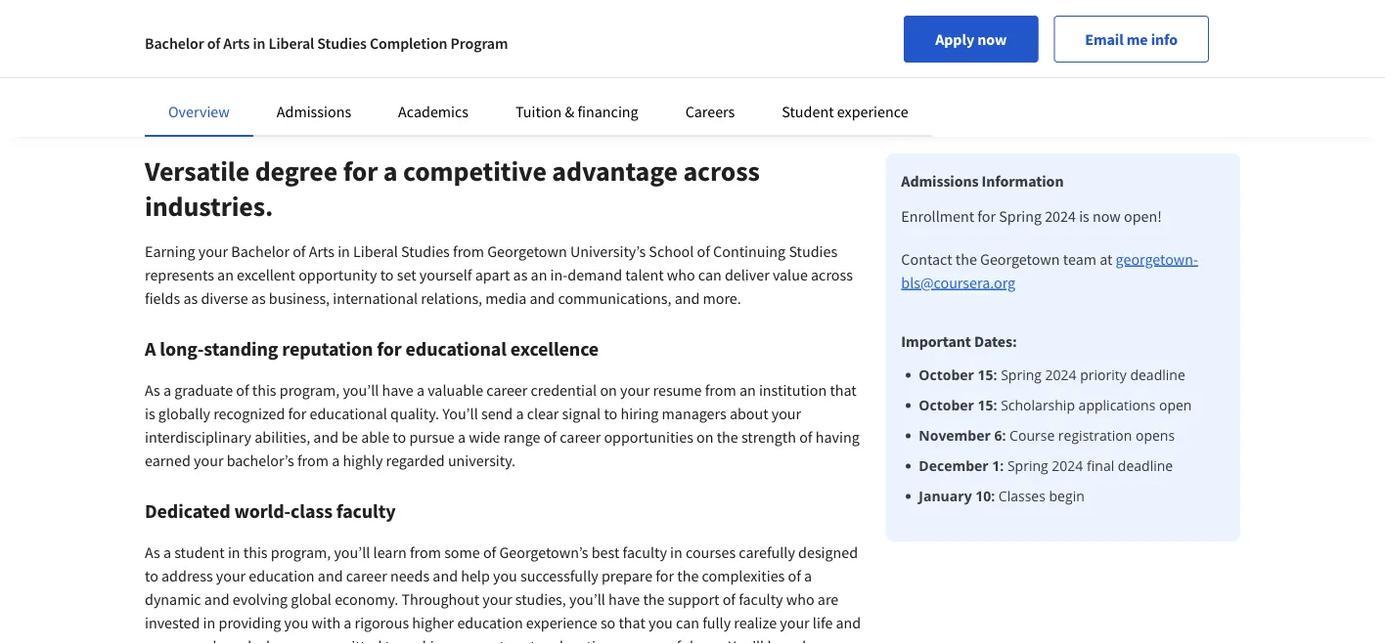 Task type: locate. For each thing, give the bounding box(es) containing it.
can inside earning your bachelor of arts in liberal studies from georgetown university's school of continuing studies represents an excellent opportunity to set yourself apart as an in-demand talent who can deliver value across fields as diverse as business, international relations, media and communications, and more.
[[698, 265, 722, 285]]

experience
[[837, 102, 909, 121], [526, 614, 598, 633]]

0 vertical spatial on
[[600, 381, 617, 400]]

1 october from the top
[[919, 366, 974, 385]]

a long-standing reputation for educational excellence
[[145, 337, 599, 362]]

that right the so
[[619, 614, 646, 633]]

can up more.
[[698, 265, 722, 285]]

an left in- at the top
[[531, 265, 547, 285]]

0 vertical spatial are
[[818, 590, 839, 610]]

class
[[291, 500, 333, 524]]

1 horizontal spatial as
[[251, 289, 266, 308]]

across down careers link
[[683, 154, 760, 188]]

your up represents
[[198, 242, 228, 261]]

1 vertical spatial 2024
[[1046, 366, 1077, 385]]

career
[[487, 381, 528, 400], [560, 428, 601, 447], [346, 567, 387, 586], [145, 637, 186, 645]]

1 vertical spatial experience
[[526, 614, 598, 633]]

experience down the studies,
[[526, 614, 598, 633]]

career down the signal at the left
[[560, 428, 601, 447]]

is
[[1079, 206, 1090, 226], [145, 404, 155, 424]]

and up global
[[318, 567, 343, 586]]

support
[[668, 590, 720, 610]]

to right return
[[530, 637, 544, 645]]

0 vertical spatial educational
[[406, 337, 507, 362]]

me
[[1127, 29, 1148, 49]]

university's
[[570, 242, 646, 261]]

0 horizontal spatial are
[[286, 637, 307, 645]]

liberal inside earning your bachelor of arts in liberal studies from georgetown university's school of continuing studies represents an excellent opportunity to set yourself apart as an in-demand talent who can deliver value across fields as diverse as business, international relations, media and communications, and more.
[[353, 242, 398, 261]]

0 vertical spatial deadline
[[1131, 366, 1186, 385]]

1 vertical spatial can
[[676, 614, 700, 633]]

be
[[342, 428, 358, 447]]

diverse
[[201, 289, 248, 308]]

bachelor
[[145, 33, 204, 53], [231, 242, 290, 261]]

international
[[333, 289, 418, 308]]

as for as a graduate of this program, you'll have a valuable career credential on your resume from an institution that is globally recognized for educational quality. you'll send a clear signal to hiring managers about your interdisciplinary abilities, and be able to pursue a wide range of career opportunities on the strength of having earned your bachelor's from a highly regarded university.
[[145, 381, 160, 400]]

from
[[453, 242, 484, 261], [705, 381, 737, 400], [297, 451, 329, 471], [410, 543, 441, 563]]

program, down reputation
[[280, 381, 340, 400]]

this inside as a student in this program, you'll learn from some of georgetown's best faculty in courses carefully designed to address your education and career needs and help you successfully prepare for the complexities of a dynamic and evolving global economy. throughout your studies, you'll have the support of faculty who are invested in providing you with a rigorous higher education experience so that you can fully realize your life and career goals and who are committed to making your return to education a successful one. you'll broaden
[[243, 543, 268, 563]]

who up "life"
[[786, 590, 815, 610]]

1 vertical spatial deadline
[[1118, 457, 1173, 476]]

2 horizontal spatial faculty
[[739, 590, 783, 610]]

bls@coursera.org
[[902, 273, 1016, 293]]

admissions up degree
[[277, 102, 351, 121]]

who
[[667, 265, 695, 285], [786, 590, 815, 610], [255, 637, 283, 645]]

on down the managers
[[697, 428, 714, 447]]

1 vertical spatial this
[[243, 543, 268, 563]]

bachelor inside earning your bachelor of arts in liberal studies from georgetown university's school of continuing studies represents an excellent opportunity to set yourself apart as an in-demand talent who can deliver value across fields as diverse as business, international relations, media and communications, and more.
[[231, 242, 290, 261]]

who inside earning your bachelor of arts in liberal studies from georgetown university's school of continuing studies represents an excellent opportunity to set yourself apart as an in-demand talent who can deliver value across fields as diverse as business, international relations, media and communications, and more.
[[667, 265, 695, 285]]

a left wide
[[458, 428, 466, 447]]

1 horizontal spatial education
[[457, 614, 523, 633]]

on up the signal at the left
[[600, 381, 617, 400]]

0 horizontal spatial now
[[978, 29, 1007, 49]]

educational up be
[[310, 404, 387, 424]]

0 horizontal spatial that
[[619, 614, 646, 633]]

studies
[[317, 33, 367, 53], [401, 242, 450, 261], [789, 242, 838, 261]]

you'll down realize
[[729, 637, 764, 645]]

you right help
[[493, 567, 517, 586]]

1 horizontal spatial is
[[1079, 206, 1090, 226]]

1 horizontal spatial liberal
[[353, 242, 398, 261]]

1 vertical spatial educational
[[310, 404, 387, 424]]

1 horizontal spatial georgetown
[[980, 250, 1060, 269]]

to right able
[[393, 428, 406, 447]]

as up media
[[513, 265, 528, 285]]

you'll for have
[[343, 381, 379, 400]]

0 horizontal spatial georgetown
[[487, 242, 567, 261]]

you'll up the so
[[569, 590, 606, 610]]

to left hiring at the left bottom of the page
[[604, 404, 618, 424]]

you'll inside as a student in this program, you'll learn from some of georgetown's best faculty in courses carefully designed to address your education and career needs and help you successfully prepare for the complexities of a dynamic and evolving global economy. throughout your studies, you'll have the support of faculty who are invested in providing you with a rigorous higher education experience so that you can fully realize your life and career goals and who are committed to making your return to education a successful one. you'll broaden
[[729, 637, 764, 645]]

list item
[[919, 365, 1225, 386], [919, 395, 1225, 416], [919, 426, 1225, 446], [919, 456, 1225, 477], [919, 486, 1225, 507]]

1 vertical spatial have
[[609, 590, 640, 610]]

deadline
[[1131, 366, 1186, 385], [1118, 457, 1173, 476]]

0 vertical spatial experience
[[837, 102, 909, 121]]

1 vertical spatial as
[[145, 543, 160, 563]]

1 horizontal spatial that
[[830, 381, 857, 400]]

for
[[343, 154, 378, 188], [978, 206, 996, 226], [377, 337, 402, 362], [288, 404, 307, 424], [656, 567, 674, 586]]

from up needs
[[410, 543, 441, 563]]

email me info button
[[1054, 16, 1209, 63]]

0 vertical spatial who
[[667, 265, 695, 285]]

and left be
[[313, 428, 339, 447]]

school
[[649, 242, 694, 261]]

2 october from the top
[[919, 396, 974, 415]]

0 vertical spatial now
[[978, 29, 1007, 49]]

to
[[380, 265, 394, 285], [604, 404, 618, 424], [393, 428, 406, 447], [145, 567, 158, 586], [385, 637, 399, 645], [530, 637, 544, 645]]

as left the student
[[145, 543, 160, 563]]

committed
[[310, 637, 382, 645]]

0 vertical spatial program,
[[280, 381, 340, 400]]

to down rigorous
[[385, 637, 399, 645]]

global
[[291, 590, 332, 610]]

and down address
[[204, 590, 230, 610]]

0 vertical spatial liberal
[[269, 33, 314, 53]]

list
[[909, 365, 1225, 507]]

0 vertical spatial across
[[683, 154, 760, 188]]

have up quality.
[[382, 381, 414, 400]]

0 vertical spatial you'll
[[443, 404, 478, 424]]

list item down december 1: spring 2024 final deadline
[[919, 486, 1225, 507]]

0 vertical spatial admissions
[[277, 102, 351, 121]]

2 vertical spatial spring
[[1008, 457, 1049, 476]]

to inside earning your bachelor of arts in liberal studies from georgetown university's school of continuing studies represents an excellent opportunity to set yourself apart as an in-demand talent who can deliver value across fields as diverse as business, international relations, media and communications, and more.
[[380, 265, 394, 285]]

1 vertical spatial faculty
[[623, 543, 667, 563]]

0 vertical spatial 15:
[[978, 366, 998, 385]]

and up throughout
[[433, 567, 458, 586]]

and down in- at the top
[[530, 289, 555, 308]]

4 list item from the top
[[919, 456, 1225, 477]]

student
[[174, 543, 225, 563]]

about
[[730, 404, 769, 424]]

0 vertical spatial 2024
[[1045, 206, 1076, 226]]

georgetown inside earning your bachelor of arts in liberal studies from georgetown university's school of continuing studies represents an excellent opportunity to set yourself apart as an in-demand talent who can deliver value across fields as diverse as business, international relations, media and communications, and more.
[[487, 242, 567, 261]]

contact
[[902, 250, 953, 269]]

now right the apply
[[978, 29, 1007, 49]]

georgetown
[[487, 242, 567, 261], [980, 250, 1060, 269]]

1 horizontal spatial are
[[818, 590, 839, 610]]

2 horizontal spatial an
[[740, 381, 756, 400]]

you'll down the valuable
[[443, 404, 478, 424]]

rigorous
[[355, 614, 409, 633]]

is up team
[[1079, 206, 1090, 226]]

admissions link
[[277, 102, 351, 121]]

1 horizontal spatial studies
[[401, 242, 450, 261]]

competitive
[[403, 154, 547, 188]]

list item containing january 10:
[[919, 486, 1225, 507]]

2 as from the top
[[145, 543, 160, 563]]

0 vertical spatial bachelor
[[145, 33, 204, 53]]

2024 for final
[[1052, 457, 1084, 476]]

business,
[[269, 289, 330, 308]]

0 horizontal spatial arts
[[223, 33, 250, 53]]

october 15: scholarship applications open
[[919, 396, 1192, 415]]

a
[[383, 154, 398, 188], [163, 381, 171, 400], [417, 381, 425, 400], [516, 404, 524, 424], [458, 428, 466, 447], [332, 451, 340, 471], [163, 543, 171, 563], [804, 567, 812, 586], [344, 614, 352, 633], [616, 637, 624, 645]]

throughout
[[402, 590, 480, 610]]

the inside 'as a graduate of this program, you'll have a valuable career credential on your resume from an institution that is globally recognized for educational quality. you'll send a clear signal to hiring managers about your interdisciplinary abilities, and be able to pursue a wide range of career opportunities on the strength of having earned your bachelor's from a highly regarded university.'
[[717, 428, 739, 447]]

1 15: from the top
[[978, 366, 998, 385]]

a inside versatile degree for a competitive advantage across industries.
[[383, 154, 398, 188]]

represents
[[145, 265, 214, 285]]

0 horizontal spatial experience
[[526, 614, 598, 633]]

5 list item from the top
[[919, 486, 1225, 507]]

who down school
[[667, 265, 695, 285]]

an for represents
[[217, 265, 234, 285]]

education down the so
[[547, 637, 613, 645]]

from inside as a student in this program, you'll learn from some of georgetown's best faculty in courses carefully designed to address your education and career needs and help you successfully prepare for the complexities of a dynamic and evolving global economy. throughout your studies, you'll have the support of faculty who are invested in providing you with a rigorous higher education experience so that you can fully realize your life and career goals and who are committed to making your return to education a successful one. you'll broaden
[[410, 543, 441, 563]]

1 horizontal spatial on
[[697, 428, 714, 447]]

university.
[[448, 451, 516, 471]]

1 horizontal spatial admissions
[[902, 171, 979, 191]]

carefully
[[739, 543, 795, 563]]

0 horizontal spatial you
[[284, 614, 309, 633]]

for up abilities,
[[288, 404, 307, 424]]

0 vertical spatial have
[[382, 381, 414, 400]]

in
[[253, 33, 266, 53], [338, 242, 350, 261], [228, 543, 240, 563], [670, 543, 683, 563], [203, 614, 216, 633]]

spring for 15:
[[1001, 366, 1042, 385]]

arts up the "overview" on the top left
[[223, 33, 250, 53]]

the down prepare
[[643, 590, 665, 610]]

educational up the valuable
[[406, 337, 507, 362]]

0 horizontal spatial studies
[[317, 33, 367, 53]]

globally
[[158, 404, 210, 424]]

program, down the 'class'
[[271, 543, 331, 563]]

1 vertical spatial are
[[286, 637, 307, 645]]

october for october 15: spring 2024 priority deadline
[[919, 366, 974, 385]]

are down global
[[286, 637, 307, 645]]

from down abilities,
[[297, 451, 329, 471]]

0 horizontal spatial admissions
[[277, 102, 351, 121]]

your down institution
[[772, 404, 802, 424]]

0 vertical spatial arts
[[223, 33, 250, 53]]

now
[[978, 29, 1007, 49], [1093, 206, 1121, 226]]

email me info
[[1085, 29, 1178, 49]]

2 vertical spatial who
[[255, 637, 283, 645]]

liberal up admissions link
[[269, 33, 314, 53]]

spring for for
[[999, 206, 1042, 226]]

1 horizontal spatial arts
[[309, 242, 335, 261]]

0 horizontal spatial educational
[[310, 404, 387, 424]]

from up yourself
[[453, 242, 484, 261]]

1 horizontal spatial across
[[811, 265, 853, 285]]

this inside 'as a graduate of this program, you'll have a valuable career credential on your resume from an institution that is globally recognized for educational quality. you'll send a clear signal to hiring managers about your interdisciplinary abilities, and be able to pursue a wide range of career opportunities on the strength of having earned your bachelor's from a highly regarded university.'
[[252, 381, 276, 400]]

designed
[[799, 543, 858, 563]]

1 vertical spatial spring
[[1001, 366, 1042, 385]]

now inside apply now button
[[978, 29, 1007, 49]]

bachelor up overview 'link'
[[145, 33, 204, 53]]

0 vertical spatial you'll
[[343, 381, 379, 400]]

you up successful
[[649, 614, 673, 633]]

interdisciplinary
[[145, 428, 252, 447]]

0 vertical spatial education
[[249, 567, 315, 586]]

some
[[444, 543, 480, 563]]

1 vertical spatial bachelor
[[231, 242, 290, 261]]

this for of
[[252, 381, 276, 400]]

completion
[[370, 33, 448, 53]]

program, inside 'as a graduate of this program, you'll have a valuable career credential on your resume from an institution that is globally recognized for educational quality. you'll send a clear signal to hiring managers about your interdisciplinary abilities, and be able to pursue a wide range of career opportunities on the strength of having earned your bachelor's from a highly regarded university.'
[[280, 381, 340, 400]]

education up evolving
[[249, 567, 315, 586]]

studies up set on the left top of the page
[[401, 242, 450, 261]]

1 vertical spatial 15:
[[978, 396, 998, 415]]

0 vertical spatial as
[[145, 381, 160, 400]]

this
[[252, 381, 276, 400], [243, 543, 268, 563]]

1 vertical spatial now
[[1093, 206, 1121, 226]]

1 vertical spatial liberal
[[353, 242, 398, 261]]

education up return
[[457, 614, 523, 633]]

2 vertical spatial faculty
[[739, 590, 783, 610]]

2024 up team
[[1045, 206, 1076, 226]]

0 vertical spatial that
[[830, 381, 857, 400]]

1 horizontal spatial who
[[667, 265, 695, 285]]

november 6: course registration opens
[[919, 427, 1175, 445]]

as
[[145, 381, 160, 400], [145, 543, 160, 563]]

degree
[[255, 154, 338, 188]]

this down world-
[[243, 543, 268, 563]]

across
[[683, 154, 760, 188], [811, 265, 853, 285]]

education
[[249, 567, 315, 586], [457, 614, 523, 633], [547, 637, 613, 645]]

studies up the value
[[789, 242, 838, 261]]

this for in
[[243, 543, 268, 563]]

clear
[[527, 404, 559, 424]]

range
[[504, 428, 541, 447]]

1 vertical spatial admissions
[[902, 171, 979, 191]]

resume
[[653, 381, 702, 400]]

can down support
[[676, 614, 700, 633]]

successfully
[[521, 567, 599, 586]]

liberal up set on the left top of the page
[[353, 242, 398, 261]]

an
[[217, 265, 234, 285], [531, 265, 547, 285], [740, 381, 756, 400]]

0 vertical spatial this
[[252, 381, 276, 400]]

spring up scholarship
[[1001, 366, 1042, 385]]

as up globally
[[145, 381, 160, 400]]

1 horizontal spatial have
[[609, 590, 640, 610]]

at
[[1100, 250, 1113, 269]]

list item up "october 15: scholarship applications open"
[[919, 365, 1225, 386]]

managers
[[662, 404, 727, 424]]

program
[[451, 33, 508, 53]]

0 horizontal spatial have
[[382, 381, 414, 400]]

1 as from the top
[[145, 381, 160, 400]]

3 list item from the top
[[919, 426, 1225, 446]]

an inside 'as a graduate of this program, you'll have a valuable career credential on your resume from an institution that is globally recognized for educational quality. you'll send a clear signal to hiring managers about your interdisciplinary abilities, and be able to pursue a wide range of career opportunities on the strength of having earned your bachelor's from a highly regarded university.'
[[740, 381, 756, 400]]

fully
[[703, 614, 731, 633]]

0 horizontal spatial liberal
[[269, 33, 314, 53]]

15:
[[978, 366, 998, 385], [978, 396, 998, 415]]

0 horizontal spatial faculty
[[336, 500, 396, 524]]

spring down information
[[999, 206, 1042, 226]]

1 vertical spatial that
[[619, 614, 646, 633]]

admissions for admissions
[[277, 102, 351, 121]]

help
[[461, 567, 490, 586]]

from inside earning your bachelor of arts in liberal studies from georgetown university's school of continuing studies represents an excellent opportunity to set yourself apart as an in-demand talent who can deliver value across fields as diverse as business, international relations, media and communications, and more.
[[453, 242, 484, 261]]

1 vertical spatial who
[[786, 590, 815, 610]]

world-
[[234, 500, 291, 524]]

across inside earning your bachelor of arts in liberal studies from georgetown university's school of continuing studies represents an excellent opportunity to set yourself apart as an in-demand talent who can deliver value across fields as diverse as business, international relations, media and communications, and more.
[[811, 265, 853, 285]]

georgetown down enrollment for spring 2024 is now open!
[[980, 250, 1060, 269]]

as inside as a student in this program, you'll learn from some of georgetown's best faculty in courses carefully designed to address your education and career needs and help you successfully prepare for the complexities of a dynamic and evolving global economy. throughout your studies, you'll have the support of faculty who are invested in providing you with a rigorous higher education experience so that you can fully realize your life and career goals and who are committed to making your return to education a successful one. you'll broaden
[[145, 543, 160, 563]]

list item containing december 1:
[[919, 456, 1225, 477]]

as down represents
[[183, 289, 198, 308]]

a left competitive
[[383, 154, 398, 188]]

you'll inside 'as a graduate of this program, you'll have a valuable career credential on your resume from an institution that is globally recognized for educational quality. you'll send a clear signal to hiring managers about your interdisciplinary abilities, and be able to pursue a wide range of career opportunities on the strength of having earned your bachelor's from a highly regarded university.'
[[343, 381, 379, 400]]

now left open!
[[1093, 206, 1121, 226]]

1 vertical spatial you'll
[[729, 637, 764, 645]]

2 vertical spatial 2024
[[1052, 457, 1084, 476]]

1 vertical spatial program,
[[271, 543, 331, 563]]

you down global
[[284, 614, 309, 633]]

faculty up prepare
[[623, 543, 667, 563]]

deadline for spring 2024 final deadline
[[1118, 457, 1173, 476]]

november
[[919, 427, 991, 445]]

your down the interdisciplinary
[[194, 451, 224, 471]]

0 vertical spatial october
[[919, 366, 974, 385]]

bachelor of arts in liberal studies completion program
[[145, 33, 508, 53]]

that inside 'as a graduate of this program, you'll have a valuable career credential on your resume from an institution that is globally recognized for educational quality. you'll send a clear signal to hiring managers about your interdisciplinary abilities, and be able to pursue a wide range of career opportunities on the strength of having earned your bachelor's from a highly regarded university.'
[[830, 381, 857, 400]]

1 horizontal spatial you'll
[[729, 637, 764, 645]]

january 10: classes begin
[[919, 487, 1085, 506]]

a up globally
[[163, 381, 171, 400]]

email
[[1085, 29, 1124, 49]]

0 horizontal spatial bachelor
[[145, 33, 204, 53]]

list containing october 15:
[[909, 365, 1225, 507]]

as inside 'as a graduate of this program, you'll have a valuable career credential on your resume from an institution that is globally recognized for educational quality. you'll send a clear signal to hiring managers about your interdisciplinary abilities, and be able to pursue a wide range of career opportunities on the strength of having earned your bachelor's from a highly regarded university.'
[[145, 381, 160, 400]]

list item down "october 15: scholarship applications open"
[[919, 426, 1225, 446]]

2 15: from the top
[[978, 396, 998, 415]]

0 horizontal spatial you'll
[[443, 404, 478, 424]]

15: for scholarship applications open
[[978, 396, 998, 415]]

1 horizontal spatial an
[[531, 265, 547, 285]]

arts up opportunity
[[309, 242, 335, 261]]

georgetown up in- at the top
[[487, 242, 567, 261]]

spring right 1:
[[1008, 457, 1049, 476]]

having
[[816, 428, 860, 447]]

is inside 'as a graduate of this program, you'll have a valuable career credential on your resume from an institution that is globally recognized for educational quality. you'll send a clear signal to hiring managers about your interdisciplinary abilities, and be able to pursue a wide range of career opportunities on the strength of having earned your bachelor's from a highly regarded university.'
[[145, 404, 155, 424]]

0 vertical spatial spring
[[999, 206, 1042, 226]]

institution
[[759, 381, 827, 400]]

open
[[1159, 396, 1192, 415]]

program, inside as a student in this program, you'll learn from some of georgetown's best faculty in courses carefully designed to address your education and career needs and help you successfully prepare for the complexities of a dynamic and evolving global economy. throughout your studies, you'll have the support of faculty who are invested in providing you with a rigorous higher education experience so that you can fully realize your life and career goals and who are committed to making your return to education a successful one. you'll broaden
[[271, 543, 331, 563]]

2 vertical spatial you'll
[[569, 590, 606, 610]]

1 vertical spatial arts
[[309, 242, 335, 261]]

realize
[[734, 614, 777, 633]]

for right degree
[[343, 154, 378, 188]]

career down invested
[[145, 637, 186, 645]]

faculty up learn
[[336, 500, 396, 524]]

program,
[[280, 381, 340, 400], [271, 543, 331, 563]]

2024 up "october 15: scholarship applications open"
[[1046, 366, 1077, 385]]

2024
[[1045, 206, 1076, 226], [1046, 366, 1077, 385], [1052, 457, 1084, 476]]

1 vertical spatial october
[[919, 396, 974, 415]]

2 vertical spatial education
[[547, 637, 613, 645]]

higher
[[412, 614, 454, 633]]

0 horizontal spatial who
[[255, 637, 283, 645]]

0 horizontal spatial across
[[683, 154, 760, 188]]

broaden
[[768, 637, 823, 645]]

that inside as a student in this program, you'll learn from some of georgetown's best faculty in courses carefully designed to address your education and career needs and help you successfully prepare for the complexities of a dynamic and evolving global economy. throughout your studies, you'll have the support of faculty who are invested in providing you with a rigorous higher education experience so that you can fully realize your life and career goals and who are committed to making your return to education a successful one. you'll broaden
[[619, 614, 646, 633]]

you'll down a long-standing reputation for educational excellence at left
[[343, 381, 379, 400]]

1 vertical spatial is
[[145, 404, 155, 424]]

2 horizontal spatial studies
[[789, 242, 838, 261]]

experience inside as a student in this program, you'll learn from some of georgetown's best faculty in courses carefully designed to address your education and career needs and help you successfully prepare for the complexities of a dynamic and evolving global economy. throughout your studies, you'll have the support of faculty who are invested in providing you with a rigorous higher education experience so that you can fully realize your life and career goals and who are committed to making your return to education a successful one. you'll broaden
[[526, 614, 598, 633]]

list item down october 15: spring 2024 priority deadline at right
[[919, 395, 1225, 416]]

1 vertical spatial on
[[697, 428, 714, 447]]

you'll left learn
[[334, 543, 370, 563]]

yourself
[[420, 265, 472, 285]]

as down excellent
[[251, 289, 266, 308]]

list item up begin
[[919, 456, 1225, 477]]

fields
[[145, 289, 180, 308]]

10:
[[976, 487, 995, 506]]



Task type: describe. For each thing, give the bounding box(es) containing it.
open!
[[1124, 206, 1162, 226]]

of down carefully
[[788, 567, 801, 586]]

your up evolving
[[216, 567, 246, 586]]

demand
[[568, 265, 622, 285]]

a up address
[[163, 543, 171, 563]]

from up the managers
[[705, 381, 737, 400]]

value
[[773, 265, 808, 285]]

program, for and
[[271, 543, 331, 563]]

and down providing
[[227, 637, 252, 645]]

tuition & financing link
[[516, 102, 639, 121]]

in inside earning your bachelor of arts in liberal studies from georgetown university's school of continuing studies represents an excellent opportunity to set yourself apart as an in-demand talent who can deliver value across fields as diverse as business, international relations, media and communications, and more.
[[338, 242, 350, 261]]

continuing
[[713, 242, 786, 261]]

a right send
[[516, 404, 524, 424]]

the up support
[[677, 567, 699, 586]]

0 vertical spatial is
[[1079, 206, 1090, 226]]

versatile degree for a competitive advantage across industries.
[[145, 154, 760, 224]]

studies,
[[515, 590, 566, 610]]

for down international
[[377, 337, 402, 362]]

1 horizontal spatial you
[[493, 567, 517, 586]]

of down clear
[[544, 428, 557, 447]]

bachelor's
[[227, 451, 294, 471]]

graduate
[[174, 381, 233, 400]]

october for october 15: scholarship applications open
[[919, 396, 974, 415]]

dates:
[[975, 332, 1017, 351]]

have inside as a student in this program, you'll learn from some of georgetown's best faculty in courses carefully designed to address your education and career needs and help you successfully prepare for the complexities of a dynamic and evolving global economy. throughout your studies, you'll have the support of faculty who are invested in providing you with a rigorous higher education experience so that you can fully realize your life and career goals and who are committed to making your return to education a successful one. you'll broaden
[[609, 590, 640, 610]]

needs
[[390, 567, 430, 586]]

academics
[[398, 102, 469, 121]]

as for as a student in this program, you'll learn from some of georgetown's best faculty in courses carefully designed to address your education and career needs and help you successfully prepare for the complexities of a dynamic and evolving global economy. throughout your studies, you'll have the support of faculty who are invested in providing you with a rigorous higher education experience so that you can fully realize your life and career goals and who are committed to making your return to education a successful one. you'll broaden 
[[145, 543, 160, 563]]

important dates:
[[902, 332, 1017, 351]]

have inside 'as a graduate of this program, you'll have a valuable career credential on your resume from an institution that is globally recognized for educational quality. you'll send a clear signal to hiring managers about your interdisciplinary abilities, and be able to pursue a wide range of career opportunities on the strength of having earned your bachelor's from a highly regarded university.'
[[382, 381, 414, 400]]

0 horizontal spatial education
[[249, 567, 315, 586]]

0 horizontal spatial as
[[183, 289, 198, 308]]

georgetown- bls@coursera.org
[[902, 250, 1199, 293]]

pursue
[[409, 428, 455, 447]]

apart
[[475, 265, 510, 285]]

you'll for learn
[[334, 543, 370, 563]]

2 horizontal spatial you
[[649, 614, 673, 633]]

academics link
[[398, 102, 469, 121]]

as a graduate of this program, you'll have a valuable career credential on your resume from an institution that is globally recognized for educational quality. you'll send a clear signal to hiring managers about your interdisciplinary abilities, and be able to pursue a wide range of career opportunities on the strength of having earned your bachelor's from a highly regarded university.
[[145, 381, 860, 471]]

careers link
[[686, 102, 735, 121]]

opens
[[1136, 427, 1175, 445]]

versatile
[[145, 154, 250, 188]]

admissions information
[[902, 171, 1064, 191]]

making
[[402, 637, 451, 645]]

list item containing november 6:
[[919, 426, 1225, 446]]

long-
[[160, 337, 204, 362]]

1 horizontal spatial now
[[1093, 206, 1121, 226]]

applications
[[1079, 396, 1156, 415]]

a down designed at the bottom right of page
[[804, 567, 812, 586]]

a up committed
[[344, 614, 352, 633]]

life
[[813, 614, 833, 633]]

industries.
[[145, 189, 273, 224]]

15: for spring 2024 priority deadline
[[978, 366, 998, 385]]

spring for 1:
[[1008, 457, 1049, 476]]

tuition & financing
[[516, 102, 639, 121]]

can inside as a student in this program, you'll learn from some of georgetown's best faculty in courses carefully designed to address your education and career needs and help you successfully prepare for the complexities of a dynamic and evolving global economy. throughout your studies, you'll have the support of faculty who are invested in providing you with a rigorous higher education experience so that you can fully realize your life and career goals and who are committed to making your return to education a successful one. you'll broaden
[[676, 614, 700, 633]]

begin
[[1049, 487, 1085, 506]]

excellence
[[511, 337, 599, 362]]

a left highly
[[332, 451, 340, 471]]

a up quality.
[[417, 381, 425, 400]]

2024 for priority
[[1046, 366, 1077, 385]]

and left more.
[[675, 289, 700, 308]]

apply now button
[[904, 16, 1038, 63]]

and right "life"
[[836, 614, 861, 633]]

1 horizontal spatial educational
[[406, 337, 507, 362]]

and inside 'as a graduate of this program, you'll have a valuable career credential on your resume from an institution that is globally recognized for educational quality. you'll send a clear signal to hiring managers about your interdisciplinary abilities, and be able to pursue a wide range of career opportunities on the strength of having earned your bachelor's from a highly regarded university.'
[[313, 428, 339, 447]]

communications,
[[558, 289, 672, 308]]

of up help
[[483, 543, 496, 563]]

program, for for
[[280, 381, 340, 400]]

recognized
[[213, 404, 285, 424]]

tuition
[[516, 102, 562, 121]]

credential
[[531, 381, 597, 400]]

a left successful
[[616, 637, 624, 645]]

opportunities
[[604, 428, 694, 447]]

as a student in this program, you'll learn from some of georgetown's best faculty in courses carefully designed to address your education and career needs and help you successfully prepare for the complexities of a dynamic and evolving global economy. throughout your studies, you'll have the support of faculty who are invested in providing you with a rigorous higher education experience so that you can fully realize your life and career goals and who are committed to making your return to education a successful one. you'll broaden 
[[145, 543, 861, 645]]

of up fully
[[723, 590, 736, 610]]

overview link
[[168, 102, 230, 121]]

final
[[1087, 457, 1115, 476]]

student experience
[[782, 102, 909, 121]]

address
[[162, 567, 213, 586]]

december 1: spring 2024 final deadline
[[919, 457, 1173, 476]]

priority
[[1080, 366, 1127, 385]]

information
[[982, 171, 1064, 191]]

your inside earning your bachelor of arts in liberal studies from georgetown university's school of continuing studies represents an excellent opportunity to set yourself apart as an in-demand talent who can deliver value across fields as diverse as business, international relations, media and communications, and more.
[[198, 242, 228, 261]]

hiring
[[621, 404, 659, 424]]

economy.
[[335, 590, 399, 610]]

for inside as a student in this program, you'll learn from some of georgetown's best faculty in courses carefully designed to address your education and career needs and help you successfully prepare for the complexities of a dynamic and evolving global economy. throughout your studies, you'll have the support of faculty who are invested in providing you with a rigorous higher education experience so that you can fully realize your life and career goals and who are committed to making your return to education a successful one. you'll broaden
[[656, 567, 674, 586]]

classes
[[999, 487, 1046, 506]]

of right school
[[697, 242, 710, 261]]

0 vertical spatial faculty
[[336, 500, 396, 524]]

opportunity
[[299, 265, 377, 285]]

&
[[565, 102, 575, 121]]

2 list item from the top
[[919, 395, 1225, 416]]

an for from
[[740, 381, 756, 400]]

complexities
[[702, 567, 785, 586]]

learn
[[373, 543, 407, 563]]

deadline for spring 2024 priority deadline
[[1131, 366, 1186, 385]]

2024 for is
[[1045, 206, 1076, 226]]

to up 'dynamic'
[[145, 567, 158, 586]]

december
[[919, 457, 989, 476]]

courses
[[686, 543, 736, 563]]

signal
[[562, 404, 601, 424]]

earning your bachelor of arts in liberal studies from georgetown university's school of continuing studies represents an excellent opportunity to set yourself apart as an in-demand talent who can deliver value across fields as diverse as business, international relations, media and communications, and more.
[[145, 242, 853, 308]]

october 15: spring 2024 priority deadline
[[919, 366, 1186, 385]]

quality.
[[390, 404, 439, 424]]

dedicated
[[145, 500, 231, 524]]

admissions for admissions information
[[902, 171, 979, 191]]

georgetown-
[[1116, 250, 1199, 269]]

arts inside earning your bachelor of arts in liberal studies from georgetown university's school of continuing studies represents an excellent opportunity to set yourself apart as an in-demand talent who can deliver value across fields as diverse as business, international relations, media and communications, and more.
[[309, 242, 335, 261]]

earned
[[145, 451, 191, 471]]

2 horizontal spatial as
[[513, 265, 528, 285]]

course
[[1010, 427, 1055, 445]]

your up broaden
[[780, 614, 810, 633]]

career up economy.
[[346, 567, 387, 586]]

the up bls@coursera.org
[[956, 250, 977, 269]]

career up send
[[487, 381, 528, 400]]

relations,
[[421, 289, 482, 308]]

1:
[[992, 457, 1004, 476]]

regarded
[[386, 451, 445, 471]]

0 horizontal spatial on
[[600, 381, 617, 400]]

media
[[486, 289, 527, 308]]

georgetown- bls@coursera.org link
[[902, 250, 1199, 293]]

1 list item from the top
[[919, 365, 1225, 386]]

reputation
[[282, 337, 373, 362]]

set
[[397, 265, 416, 285]]

so
[[601, 614, 616, 633]]

strength
[[742, 428, 796, 447]]

of left having
[[800, 428, 813, 447]]

your left return
[[454, 637, 483, 645]]

standing
[[204, 337, 278, 362]]

apply now
[[936, 29, 1007, 49]]

you'll inside 'as a graduate of this program, you'll have a valuable career credential on your resume from an institution that is globally recognized for educational quality. you'll send a clear signal to hiring managers about your interdisciplinary abilities, and be able to pursue a wide range of career opportunities on the strength of having earned your bachelor's from a highly regarded university.'
[[443, 404, 478, 424]]

contact the georgetown team at
[[902, 250, 1116, 269]]

across inside versatile degree for a competitive advantage across industries.
[[683, 154, 760, 188]]

january
[[919, 487, 972, 506]]

for inside versatile degree for a competitive advantage across industries.
[[343, 154, 378, 188]]

wide
[[469, 428, 501, 447]]

in-
[[550, 265, 568, 285]]

2 horizontal spatial who
[[786, 590, 815, 610]]

prepare
[[602, 567, 653, 586]]

of up overview 'link'
[[207, 33, 220, 53]]

of up the recognized
[[236, 381, 249, 400]]

for down admissions information
[[978, 206, 996, 226]]

of up excellent
[[293, 242, 306, 261]]

excellent
[[237, 265, 295, 285]]

for inside 'as a graduate of this program, you'll have a valuable career credential on your resume from an institution that is globally recognized for educational quality. you'll send a clear signal to hiring managers about your interdisciplinary abilities, and be able to pursue a wide range of career opportunities on the strength of having earned your bachelor's from a highly regarded university.'
[[288, 404, 307, 424]]

your up hiring at the left bottom of the page
[[620, 381, 650, 400]]

educational inside 'as a graduate of this program, you'll have a valuable career credential on your resume from an institution that is globally recognized for educational quality. you'll send a clear signal to hiring managers about your interdisciplinary abilities, and be able to pursue a wide range of career opportunities on the strength of having earned your bachelor's from a highly regarded university.'
[[310, 404, 387, 424]]

your down help
[[483, 590, 512, 610]]

georgetown's
[[499, 543, 589, 563]]



Task type: vqa. For each thing, say whether or not it's contained in the screenshot.
fourth group
no



